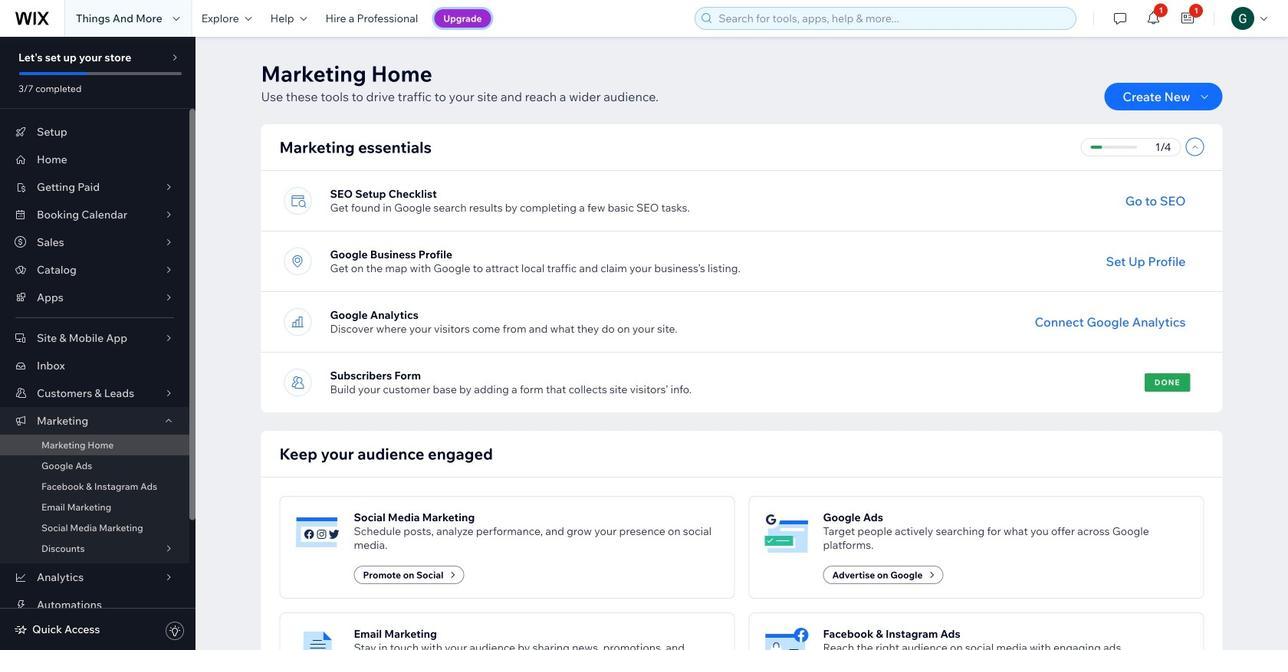 Task type: vqa. For each thing, say whether or not it's contained in the screenshot.
NOTES
no



Task type: locate. For each thing, give the bounding box(es) containing it.
Search for tools, apps, help & more... field
[[714, 8, 1072, 29]]

sidebar element
[[0, 37, 196, 651]]



